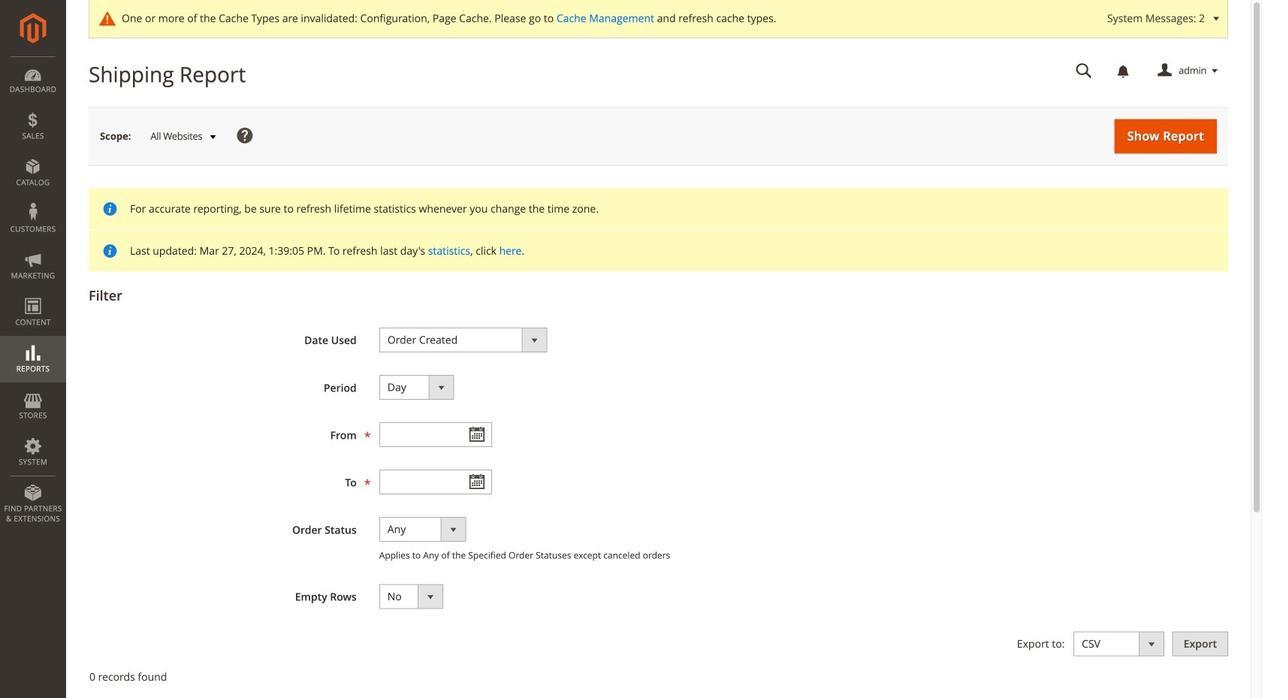 Task type: describe. For each thing, give the bounding box(es) containing it.
magento admin panel image
[[20, 13, 46, 44]]



Task type: locate. For each thing, give the bounding box(es) containing it.
None text field
[[379, 470, 492, 495]]

menu bar
[[0, 56, 66, 532]]

None text field
[[1066, 58, 1104, 84], [379, 422, 492, 447], [1066, 58, 1104, 84], [379, 422, 492, 447]]



Task type: vqa. For each thing, say whether or not it's contained in the screenshot.
text box
yes



